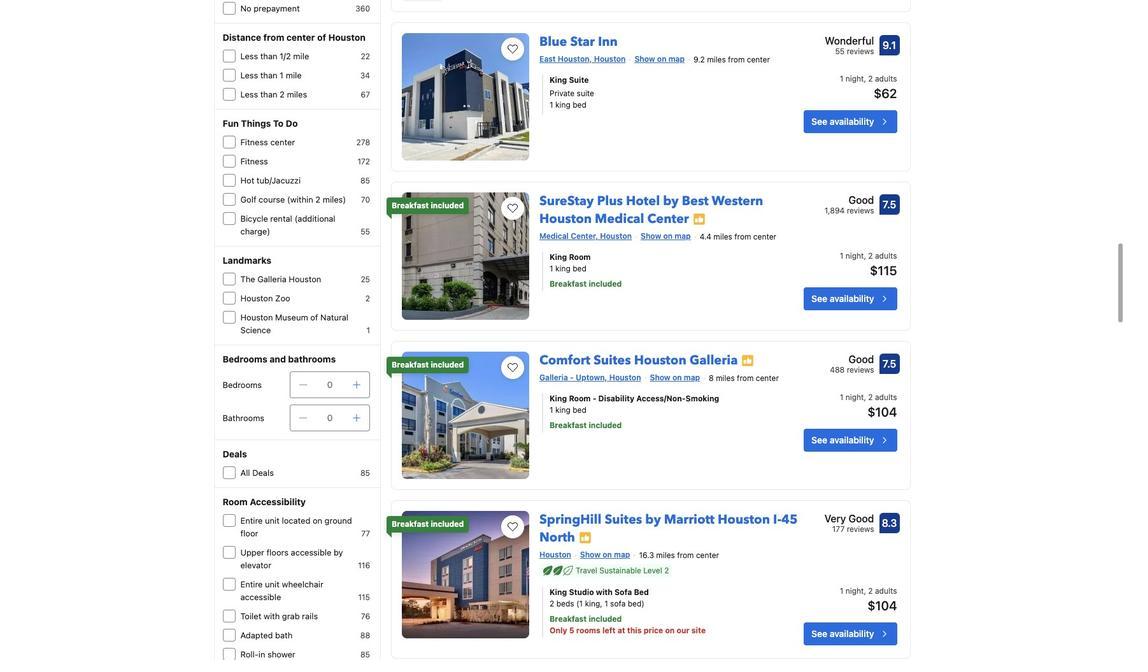 Task type: locate. For each thing, give the bounding box(es) containing it.
3 , from the top
[[864, 392, 866, 402]]

$104 for comfort suites houston galleria
[[868, 404, 897, 419]]

3 than from the top
[[260, 89, 278, 99]]

map for marriott
[[614, 550, 630, 559]]

this property is part of our preferred partner program. it's committed to providing excellent service and good value. it'll pay us a higher commission if you make a booking. image
[[693, 213, 706, 226], [742, 354, 755, 367], [579, 532, 592, 544], [579, 532, 592, 544]]

see availability link for comfort suites houston galleria
[[804, 428, 897, 451]]

2 horizontal spatial galleria
[[690, 351, 738, 369]]

reviews for $62
[[847, 46, 874, 56]]

from down western
[[735, 232, 751, 241]]

springhill suites by marriott houston i-45 north image
[[402, 511, 529, 638]]

1 night , 2 adults $104
[[840, 392, 897, 419], [840, 586, 897, 613]]

0 vertical spatial suites
[[594, 351, 631, 369]]

show on map for hotel
[[641, 231, 691, 241]]

0 vertical spatial scored 7.5 element
[[880, 194, 900, 215]]

accessible down entire unit located on ground floor
[[291, 547, 332, 557]]

king suite private suite 1 king bed
[[550, 75, 594, 109]]

2 vertical spatial bed
[[573, 405, 587, 414]]

site
[[692, 625, 706, 635]]

on for 55
[[657, 54, 667, 64]]

suite
[[577, 88, 594, 98]]

1 vertical spatial 55
[[361, 227, 370, 236]]

show for by
[[580, 550, 601, 559]]

1 horizontal spatial medical
[[595, 210, 644, 227]]

0 vertical spatial good
[[849, 194, 874, 206]]

1 vertical spatial 7.5
[[883, 358, 897, 369]]

2 vertical spatial king
[[556, 405, 571, 414]]

2 good from the top
[[849, 353, 874, 365]]

2 85 from the top
[[361, 468, 370, 478]]

2 availability from the top
[[830, 293, 874, 304]]

included inside king room 1 king bed breakfast included
[[589, 279, 622, 288]]

king
[[556, 100, 571, 109], [556, 263, 571, 273], [556, 405, 571, 414]]

surestay plus hotel by best western houston medical center
[[540, 192, 763, 227]]

this property is part of our preferred partner program. it's committed to providing excellent service and good value. it'll pay us a higher commission if you make a booking. image for springhill suites by marriott houston i-45 north
[[579, 532, 592, 544]]

1 down medical center, houston
[[550, 263, 553, 273]]

1 vertical spatial than
[[260, 70, 278, 80]]

3 king from the top
[[556, 405, 571, 414]]

on inside entire unit located on ground floor
[[313, 515, 322, 526]]

3 adults from the top
[[875, 392, 897, 402]]

science
[[241, 325, 271, 335]]

less down less than 1 mile
[[241, 89, 258, 99]]

0 vertical spatial deals
[[223, 449, 247, 459]]

breakfast included for springhill
[[392, 519, 464, 529]]

1 horizontal spatial 55
[[836, 46, 845, 56]]

1 vertical spatial less
[[241, 70, 258, 80]]

good right 488
[[849, 353, 874, 365]]

1 vertical spatial bedrooms
[[223, 380, 262, 390]]

king suite link
[[550, 74, 765, 86]]

1 unit from the top
[[265, 515, 280, 526]]

0 vertical spatial $104
[[868, 404, 897, 419]]

good
[[849, 194, 874, 206], [849, 353, 874, 365], [849, 513, 874, 524]]

2 inside the 1 night , 2 adults $115
[[869, 251, 873, 260]]

7.5 right good 488 reviews
[[883, 358, 897, 369]]

4 availability from the top
[[830, 628, 874, 639]]

1 vertical spatial 0
[[327, 412, 333, 423]]

1 see availability link from the top
[[804, 110, 897, 133]]

1 inside king room - disability access/non-smoking 1 king bed breakfast included
[[550, 405, 553, 414]]

1 horizontal spatial galleria
[[540, 373, 568, 382]]

70
[[361, 195, 370, 205]]

of inside houston museum of natural science
[[310, 312, 318, 322]]

1 0 from the top
[[327, 379, 333, 390]]

blue
[[540, 33, 567, 50]]

reviews for $115
[[847, 206, 874, 215]]

85 up 77
[[361, 468, 370, 478]]

room inside king room - disability access/non-smoking 1 king bed breakfast included
[[569, 393, 591, 403]]

2 breakfast included from the top
[[392, 360, 464, 369]]

entire inside "entire unit wheelchair accessible"
[[241, 579, 263, 589]]

galleria up 8 on the right of the page
[[690, 351, 738, 369]]

unit down elevator
[[265, 579, 280, 589]]

1 adults from the top
[[875, 74, 897, 83]]

sofa
[[615, 587, 632, 597]]

2 bedrooms from the top
[[223, 380, 262, 390]]

2 7.5 from the top
[[883, 358, 897, 369]]

4 , from the top
[[864, 586, 866, 595]]

show up king room link
[[641, 231, 661, 241]]

0 vertical spatial 55
[[836, 46, 845, 56]]

this property is part of our preferred partner program. it's committed to providing excellent service and good value. it'll pay us a higher commission if you make a booking. image up the 4.4
[[693, 213, 706, 226]]

1 night , 2 adults $104 for springhill suites by marriott houston i-45 north
[[840, 586, 897, 613]]

3 reviews from the top
[[847, 365, 874, 374]]

king down private
[[556, 100, 571, 109]]

1 night , 2 adults $115
[[840, 251, 897, 277]]

, for springhill suites by marriott houston i-45 north
[[864, 586, 866, 595]]

2 bed from the top
[[573, 263, 587, 273]]

,
[[864, 74, 866, 83], [864, 251, 866, 260], [864, 392, 866, 402], [864, 586, 866, 595]]

2 entire from the top
[[241, 579, 263, 589]]

on down center
[[663, 231, 673, 241]]

1 vertical spatial of
[[310, 312, 318, 322]]

miles)
[[323, 194, 346, 205]]

grab
[[282, 611, 300, 621]]

good inside good 1,894 reviews
[[849, 194, 874, 206]]

0 vertical spatial breakfast included
[[392, 200, 464, 210]]

0 vertical spatial by
[[663, 192, 679, 209]]

1 vertical spatial breakfast included
[[392, 360, 464, 369]]

2 see availability link from the top
[[804, 287, 897, 310]]

deals up all
[[223, 449, 247, 459]]

by inside the surestay plus hotel by best western houston medical center
[[663, 192, 679, 209]]

3 bed from the top
[[573, 405, 587, 414]]

miles
[[707, 54, 726, 64], [287, 89, 307, 99], [714, 232, 733, 241], [716, 373, 735, 383], [656, 550, 675, 560]]

on left ground
[[313, 515, 322, 526]]

1 down 1,894
[[840, 251, 844, 260]]

reviews inside good 1,894 reviews
[[847, 206, 874, 215]]

reviews right '177' at right bottom
[[847, 524, 874, 534]]

2
[[869, 74, 873, 83], [280, 89, 285, 99], [316, 194, 321, 205], [869, 251, 873, 260], [366, 294, 370, 303], [869, 392, 873, 402], [665, 565, 669, 575], [869, 586, 873, 595], [550, 599, 554, 608]]

by
[[663, 192, 679, 209], [646, 511, 661, 528], [334, 547, 343, 557]]

this property is part of our preferred partner program. it's committed to providing excellent service and good value. it'll pay us a higher commission if you make a booking. image for comfort suites houston galleria
[[742, 354, 755, 367]]

map for by
[[675, 231, 691, 241]]

show
[[635, 54, 655, 64], [641, 231, 661, 241], [650, 373, 671, 382], [580, 550, 601, 559]]

see availability for surestay plus hotel by best western houston medical center
[[812, 293, 874, 304]]

see for surestay plus hotel by best western houston medical center
[[812, 293, 828, 304]]

with
[[596, 587, 613, 597], [264, 611, 280, 621]]

left
[[603, 625, 616, 635]]

4 night from the top
[[846, 586, 864, 595]]

on up sustainable
[[603, 550, 612, 559]]

1 vertical spatial suites
[[605, 511, 642, 528]]

3 less from the top
[[241, 89, 258, 99]]

king inside king room - disability access/non-smoking 1 king bed breakfast included
[[550, 393, 567, 403]]

king inside king room 1 king bed breakfast included
[[550, 252, 567, 262]]

bed)
[[628, 599, 645, 608]]

comfort suites houston galleria image
[[402, 351, 529, 479]]

0 vertical spatial 0
[[327, 379, 333, 390]]

unit inside entire unit located on ground floor
[[265, 515, 280, 526]]

king up beds
[[550, 587, 567, 597]]

fitness for fitness
[[241, 156, 268, 166]]

4 reviews from the top
[[847, 524, 874, 534]]

1 vertical spatial deals
[[252, 468, 274, 478]]

price
[[644, 625, 663, 635]]

see for springhill suites by marriott houston i-45 north
[[812, 628, 828, 639]]

- down comfort
[[570, 373, 574, 382]]

than left '1/2'
[[260, 51, 278, 61]]

1 fitness from the top
[[241, 137, 268, 147]]

level
[[644, 565, 662, 575]]

2 see availability from the top
[[812, 293, 874, 304]]

on up access/non-
[[673, 373, 682, 382]]

3 see availability from the top
[[812, 434, 874, 445]]

houston down 'surestay'
[[540, 210, 592, 227]]

deals
[[223, 449, 247, 459], [252, 468, 274, 478]]

0 horizontal spatial with
[[264, 611, 280, 621]]

1 king from the top
[[550, 75, 567, 84]]

with left grab
[[264, 611, 280, 621]]

4 see availability link from the top
[[804, 622, 897, 645]]

miles right 9.2
[[707, 54, 726, 64]]

breakfast included
[[392, 200, 464, 210], [392, 360, 464, 369], [392, 519, 464, 529]]

this property is part of our preferred partner program. it's committed to providing excellent service and good value. it'll pay us a higher commission if you make a booking. image for surestay plus hotel by best western houston medical center
[[693, 213, 706, 226]]

1 1 night , 2 adults $104 from the top
[[840, 392, 897, 419]]

medical down plus
[[595, 210, 644, 227]]

than down less than 1 mile
[[260, 89, 278, 99]]

4 see from the top
[[812, 628, 828, 639]]

2 fitness from the top
[[241, 156, 268, 166]]

- inside king room - disability access/non-smoking 1 king bed breakfast included
[[593, 393, 597, 403]]

3 breakfast included from the top
[[392, 519, 464, 529]]

show up the king suite link
[[635, 54, 655, 64]]

center down western
[[754, 232, 777, 241]]

85 up 70
[[361, 176, 370, 185]]

2 than from the top
[[260, 70, 278, 80]]

1 85 from the top
[[361, 176, 370, 185]]

adults inside the 1 night , 2 adults $115
[[875, 251, 897, 260]]

bed inside king room 1 king bed breakfast included
[[573, 263, 587, 273]]

1 vertical spatial good element
[[830, 351, 874, 367]]

1 vertical spatial $104
[[868, 598, 897, 613]]

show on map for by
[[580, 550, 630, 559]]

western
[[712, 192, 763, 209]]

0 horizontal spatial galleria
[[257, 274, 287, 284]]

2 see from the top
[[812, 293, 828, 304]]

less down distance
[[241, 51, 258, 61]]

all
[[241, 468, 250, 478]]

2 vertical spatial 85
[[361, 650, 370, 659]]

0 vertical spatial less
[[241, 51, 258, 61]]

0 vertical spatial mile
[[293, 51, 309, 61]]

this property is part of our preferred partner program. it's committed to providing excellent service and good value. it'll pay us a higher commission if you make a booking. image
[[693, 213, 706, 226], [742, 354, 755, 367]]

fun
[[223, 118, 239, 129]]

miles right the 4.4
[[714, 232, 733, 241]]

good right 1,894
[[849, 194, 874, 206]]

1 reviews from the top
[[847, 46, 874, 56]]

inn
[[598, 33, 618, 50]]

1 vertical spatial fitness
[[241, 156, 268, 166]]

on for good
[[603, 550, 612, 559]]

reviews inside wonderful 55 reviews
[[847, 46, 874, 56]]

show up travel
[[580, 550, 601, 559]]

breakfast inside king studio with sofa bed 2 beds (1 king, 1 sofa bed) breakfast included only 5 rooms left at this price on our site
[[550, 614, 587, 623]]

1 , from the top
[[864, 74, 866, 83]]

1 vertical spatial scored 7.5 element
[[880, 353, 900, 374]]

1 horizontal spatial accessible
[[291, 547, 332, 557]]

good element
[[825, 192, 874, 207], [830, 351, 874, 367]]

1 king from the top
[[556, 100, 571, 109]]

1 down galleria - uptown, houston
[[550, 405, 553, 414]]

entire for entire unit located on ground floor
[[241, 515, 263, 526]]

medical left center,
[[540, 231, 569, 241]]

center for 55
[[747, 54, 770, 64]]

good right '177' at right bottom
[[849, 513, 874, 524]]

included inside king room - disability access/non-smoking 1 king bed breakfast included
[[589, 420, 622, 430]]

breakfast inside king room - disability access/non-smoking 1 king bed breakfast included
[[550, 420, 587, 430]]

1 good from the top
[[849, 194, 874, 206]]

map for galleria
[[684, 373, 700, 382]]

king for comfort
[[550, 393, 567, 403]]

bath
[[275, 630, 293, 640]]

1 vertical spatial good
[[849, 353, 874, 365]]

2 horizontal spatial by
[[663, 192, 679, 209]]

2 scored 7.5 element from the top
[[880, 353, 900, 374]]

included inside king studio with sofa bed 2 beds (1 king, 1 sofa bed) breakfast included only 5 rooms left at this price on our site
[[589, 614, 622, 623]]

2 $104 from the top
[[868, 598, 897, 613]]

85 down 88
[[361, 650, 370, 659]]

0 vertical spatial medical
[[595, 210, 644, 227]]

very
[[825, 513, 846, 524]]

breakfast
[[392, 200, 429, 210], [550, 279, 587, 288], [392, 360, 429, 369], [550, 420, 587, 430], [392, 519, 429, 529], [550, 614, 587, 623]]

room for comfort
[[569, 393, 591, 403]]

elevator
[[241, 560, 271, 570]]

night for springhill suites by marriott houston i-45 north
[[846, 586, 864, 595]]

1 $104 from the top
[[868, 404, 897, 419]]

miles for comfort suites houston galleria
[[716, 373, 735, 383]]

located
[[282, 515, 311, 526]]

1 horizontal spatial this property is part of our preferred partner program. it's committed to providing excellent service and good value. it'll pay us a higher commission if you make a booking. image
[[742, 354, 755, 367]]

0 vertical spatial room
[[569, 252, 591, 262]]

55 up 1 night , 2 adults $62
[[836, 46, 845, 56]]

2 inside 1 night , 2 adults $62
[[869, 74, 873, 83]]

3 see availability link from the top
[[804, 428, 897, 451]]

1 vertical spatial 1 night , 2 adults $104
[[840, 586, 897, 613]]

0 vertical spatial king
[[556, 100, 571, 109]]

room down center,
[[569, 252, 591, 262]]

night inside the 1 night , 2 adults $115
[[846, 251, 864, 260]]

show on map up access/non-
[[650, 373, 700, 382]]

2 night from the top
[[846, 251, 864, 260]]

blue star inn image
[[402, 33, 529, 160]]

king
[[550, 75, 567, 84], [550, 252, 567, 262], [550, 393, 567, 403], [550, 587, 567, 597]]

fitness up hot
[[241, 156, 268, 166]]

1 vertical spatial king
[[556, 263, 571, 273]]

good 1,894 reviews
[[825, 194, 874, 215]]

king room - disability access/non-smoking link
[[550, 393, 765, 404]]

our
[[677, 625, 690, 635]]

bedrooms up the bathrooms
[[223, 380, 262, 390]]

king for surestay
[[550, 252, 567, 262]]

2 vertical spatial by
[[334, 547, 343, 557]]

2 1 night , 2 adults $104 from the top
[[840, 586, 897, 613]]

suites up the 16.3 on the bottom right of page
[[605, 511, 642, 528]]

center right 9.2
[[747, 54, 770, 64]]

show on map down center
[[641, 231, 691, 241]]

1 vertical spatial entire
[[241, 579, 263, 589]]

on left our
[[665, 625, 675, 635]]

, for comfort suites houston galleria
[[864, 392, 866, 402]]

see availability for springhill suites by marriott houston i-45 north
[[812, 628, 874, 639]]

0 horizontal spatial 55
[[361, 227, 370, 236]]

2 vertical spatial galleria
[[540, 373, 568, 382]]

2 vertical spatial less
[[241, 89, 258, 99]]

fitness down things
[[241, 137, 268, 147]]

1 inside king studio with sofa bed 2 beds (1 king, 1 sofa bed) breakfast included only 5 rooms left at this price on our site
[[605, 599, 608, 608]]

this property is part of our preferred partner program. it's committed to providing excellent service and good value. it'll pay us a higher commission if you make a booking. image up 8 miles from center
[[742, 354, 755, 367]]

things
[[241, 118, 271, 129]]

2 vertical spatial breakfast included
[[392, 519, 464, 529]]

miles for springhill suites by marriott houston i-45 north
[[656, 550, 675, 560]]

mile right '1/2'
[[293, 51, 309, 61]]

by for accessible
[[334, 547, 343, 557]]

1 inside 1 night , 2 adults $62
[[840, 74, 844, 83]]

room down galleria - uptown, houston
[[569, 393, 591, 403]]

by up center
[[663, 192, 679, 209]]

sofa
[[610, 599, 626, 608]]

bicycle
[[241, 213, 268, 224]]

scored 7.5 element
[[880, 194, 900, 215], [880, 353, 900, 374]]

4 king from the top
[[550, 587, 567, 597]]

2 0 from the top
[[327, 412, 333, 423]]

adults for surestay plus hotel by best western houston medical center
[[875, 251, 897, 260]]

0 horizontal spatial accessible
[[241, 592, 281, 602]]

bed down galleria - uptown, houston
[[573, 405, 587, 414]]

accessible up the toilet
[[241, 592, 281, 602]]

from
[[263, 32, 284, 43], [728, 54, 745, 64], [735, 232, 751, 241], [737, 373, 754, 383], [677, 550, 694, 560]]

1 vertical spatial mile
[[286, 70, 302, 80]]

1 horizontal spatial -
[[593, 393, 597, 403]]

2 , from the top
[[864, 251, 866, 260]]

- down 'uptown,'
[[593, 393, 597, 403]]

bed down center,
[[573, 263, 587, 273]]

adults for comfort suites houston galleria
[[875, 392, 897, 402]]

by up the 16.3 on the bottom right of page
[[646, 511, 661, 528]]

2 king from the top
[[556, 263, 571, 273]]

1 bed from the top
[[573, 100, 587, 109]]

3 night from the top
[[846, 392, 864, 402]]

2 king from the top
[[550, 252, 567, 262]]

availability for comfort suites houston galleria
[[830, 434, 874, 445]]

7.5 right good 1,894 reviews
[[883, 199, 897, 210]]

bed inside king room - disability access/non-smoking 1 king bed breakfast included
[[573, 405, 587, 414]]

1 bedrooms from the top
[[223, 354, 267, 364]]

included
[[431, 200, 464, 210], [589, 279, 622, 288], [431, 360, 464, 369], [589, 420, 622, 430], [431, 519, 464, 529], [589, 614, 622, 623]]

center for 488
[[756, 373, 779, 383]]

7.5 for surestay plus hotel by best western houston medical center
[[883, 199, 897, 210]]

1 vertical spatial -
[[593, 393, 597, 403]]

king down medical center, houston
[[556, 263, 571, 273]]

houston up access/non-
[[634, 351, 687, 369]]

center right 8 on the right of the page
[[756, 373, 779, 383]]

1 down 25 at the top
[[367, 326, 370, 335]]

unit for located
[[265, 515, 280, 526]]

55 down 70
[[361, 227, 370, 236]]

1 down private
[[550, 100, 553, 109]]

278
[[356, 138, 370, 147]]

i-
[[773, 511, 782, 528]]

reviews right 488
[[847, 365, 874, 374]]

0 vertical spatial than
[[260, 51, 278, 61]]

entire unit located on ground floor
[[241, 515, 352, 538]]

star
[[571, 33, 595, 50]]

1 horizontal spatial deals
[[252, 468, 274, 478]]

deals right all
[[252, 468, 274, 478]]

center,
[[571, 231, 598, 241]]

do
[[286, 118, 298, 129]]

map left 8 on the right of the page
[[684, 373, 700, 382]]

on up the king suite link
[[657, 54, 667, 64]]

availability
[[830, 116, 874, 126], [830, 293, 874, 304], [830, 434, 874, 445], [830, 628, 874, 639]]

medical inside the surestay plus hotel by best western houston medical center
[[595, 210, 644, 227]]

entire inside entire unit located on ground floor
[[241, 515, 263, 526]]

suites
[[594, 351, 631, 369], [605, 511, 642, 528]]

0 vertical spatial entire
[[241, 515, 263, 526]]

9.2 miles from center
[[694, 54, 770, 64]]

king room 1 king bed breakfast included
[[550, 252, 622, 288]]

1 vertical spatial galleria
[[690, 351, 738, 369]]

see availability
[[812, 116, 874, 126], [812, 293, 874, 304], [812, 434, 874, 445], [812, 628, 874, 639]]

room for surestay
[[569, 252, 591, 262]]

show for hotel
[[641, 231, 661, 241]]

0 horizontal spatial deals
[[223, 449, 247, 459]]

room inside king room 1 king bed breakfast included
[[569, 252, 591, 262]]

night for surestay plus hotel by best western houston medical center
[[846, 251, 864, 260]]

comfort
[[540, 351, 591, 369]]

2 vertical spatial good
[[849, 513, 874, 524]]

entire unit wheelchair accessible
[[241, 579, 324, 602]]

1 down wonderful 55 reviews
[[840, 74, 844, 83]]

scored 9.1 element
[[880, 35, 900, 55]]

1 left sofa
[[605, 599, 608, 608]]

suites up 'uptown,'
[[594, 351, 631, 369]]

0 vertical spatial unit
[[265, 515, 280, 526]]

show on map
[[635, 54, 685, 64], [641, 231, 691, 241], [650, 373, 700, 382], [580, 550, 630, 559]]

king inside king room 1 king bed breakfast included
[[556, 263, 571, 273]]

1 vertical spatial accessible
[[241, 592, 281, 602]]

east houston, houston
[[540, 54, 626, 64]]

1 vertical spatial room
[[569, 393, 591, 403]]

less for less than 2 miles
[[241, 89, 258, 99]]

bed inside king suite private suite 1 king bed
[[573, 100, 587, 109]]

reviews inside good 488 reviews
[[847, 365, 874, 374]]

unit inside "entire unit wheelchair accessible"
[[265, 579, 280, 589]]

0 vertical spatial with
[[596, 587, 613, 597]]

3 king from the top
[[550, 393, 567, 403]]

0 vertical spatial 1 night , 2 adults $104
[[840, 392, 897, 419]]

1 vertical spatial unit
[[265, 579, 280, 589]]

0 vertical spatial accessible
[[291, 547, 332, 557]]

3 85 from the top
[[361, 650, 370, 659]]

show up access/non-
[[650, 373, 671, 382]]

1 less from the top
[[241, 51, 258, 61]]

1 vertical spatial bed
[[573, 263, 587, 273]]

1 down 488
[[840, 392, 844, 402]]

show on map up the king suite link
[[635, 54, 685, 64]]

1 breakfast included from the top
[[392, 200, 464, 210]]

with inside king studio with sofa bed 2 beds (1 king, 1 sofa bed) breakfast included only 5 rooms left at this price on our site
[[596, 587, 613, 597]]

0 vertical spatial fitness
[[241, 137, 268, 147]]

by inside springhill suites by marriott houston i-45 north
[[646, 511, 661, 528]]

king room - disability access/non-smoking 1 king bed breakfast included
[[550, 393, 719, 430]]

fun things to do
[[223, 118, 298, 129]]

3 see from the top
[[812, 434, 828, 445]]

floors
[[267, 547, 289, 557]]

from right 9.2
[[728, 54, 745, 64]]

private
[[550, 88, 575, 98]]

0 vertical spatial bedrooms
[[223, 354, 267, 364]]

1 vertical spatial medical
[[540, 231, 569, 241]]

uptown,
[[576, 373, 608, 382]]

king inside king studio with sofa bed 2 beds (1 king, 1 sofa bed) breakfast included only 5 rooms left at this price on our site
[[550, 587, 567, 597]]

only
[[550, 625, 567, 635]]

16.3 miles from center
[[639, 550, 719, 560]]

2 vertical spatial than
[[260, 89, 278, 99]]

1 than from the top
[[260, 51, 278, 61]]

$104
[[868, 404, 897, 419], [868, 598, 897, 613]]

8
[[709, 373, 714, 383]]

less up less than 2 miles
[[241, 70, 258, 80]]

with up king,
[[596, 587, 613, 597]]

2 reviews from the top
[[847, 206, 874, 215]]

bed down "suite"
[[573, 100, 587, 109]]

fitness
[[241, 137, 268, 147], [241, 156, 268, 166]]

1 vertical spatial this property is part of our preferred partner program. it's committed to providing excellent service and good value. it'll pay us a higher commission if you make a booking. image
[[742, 354, 755, 367]]

0 vertical spatial 85
[[361, 176, 370, 185]]

0 vertical spatial this property is part of our preferred partner program. it's committed to providing excellent service and good value. it'll pay us a higher commission if you make a booking. image
[[693, 213, 706, 226]]

1 vertical spatial 85
[[361, 468, 370, 478]]

mile for less than 1/2 mile
[[293, 51, 309, 61]]

king down medical center, houston
[[550, 252, 567, 262]]

bedrooms for bedrooms
[[223, 380, 262, 390]]

travel
[[576, 565, 598, 575]]

1 vertical spatial with
[[264, 611, 280, 621]]

medical
[[595, 210, 644, 227], [540, 231, 569, 241]]

floor
[[241, 528, 258, 538]]

2 inside king studio with sofa bed 2 beds (1 king, 1 sofa bed) breakfast included only 5 rooms left at this price on our site
[[550, 599, 554, 608]]

0
[[327, 379, 333, 390], [327, 412, 333, 423]]

0 horizontal spatial -
[[570, 373, 574, 382]]

room down all
[[223, 496, 248, 507]]

55
[[836, 46, 845, 56], [361, 227, 370, 236]]

from for comfort suites houston galleria
[[737, 373, 754, 383]]

suites inside springhill suites by marriott houston i-45 north
[[605, 511, 642, 528]]

1 down '1/2'
[[280, 70, 284, 80]]

scored 7.5 element right good 1,894 reviews
[[880, 194, 900, 215]]

than up less than 2 miles
[[260, 70, 278, 80]]

0 vertical spatial -
[[570, 373, 574, 382]]

houston zoo
[[241, 293, 290, 303]]

4 adults from the top
[[875, 586, 897, 595]]

1 night from the top
[[846, 74, 864, 83]]

1 horizontal spatial by
[[646, 511, 661, 528]]

tub/jacuzzi
[[257, 175, 301, 185]]

3 good from the top
[[849, 513, 874, 524]]

177
[[833, 524, 845, 534]]

1 scored 7.5 element from the top
[[880, 194, 900, 215]]

0 vertical spatial bed
[[573, 100, 587, 109]]

galleria inside comfort suites houston galleria link
[[690, 351, 738, 369]]

center down marriott
[[696, 550, 719, 560]]

good element for surestay plus hotel by best western houston medical center
[[825, 192, 874, 207]]

mile down '1/2'
[[286, 70, 302, 80]]

1 entire from the top
[[241, 515, 263, 526]]

3 availability from the top
[[830, 434, 874, 445]]

1 7.5 from the top
[[883, 199, 897, 210]]

reviews left scored 9.1 element
[[847, 46, 874, 56]]

85 for hot tub/jacuzzi
[[361, 176, 370, 185]]

2 adults from the top
[[875, 251, 897, 260]]

wheelchair
[[282, 579, 324, 589]]

galleria down comfort
[[540, 373, 568, 382]]

houston up science
[[241, 312, 273, 322]]

charge)
[[241, 226, 270, 236]]

breakfast inside king room 1 king bed breakfast included
[[550, 279, 587, 288]]

0 vertical spatial good element
[[825, 192, 874, 207]]

7.5
[[883, 199, 897, 210], [883, 358, 897, 369]]

good inside good 488 reviews
[[849, 353, 874, 365]]

map up travel sustainable level 2
[[614, 550, 630, 559]]

1 vertical spatial by
[[646, 511, 661, 528]]

4 see availability from the top
[[812, 628, 874, 639]]

2 unit from the top
[[265, 579, 280, 589]]

2 less from the top
[[241, 70, 258, 80]]

0 horizontal spatial by
[[334, 547, 343, 557]]

1 horizontal spatial with
[[596, 587, 613, 597]]

bedrooms for bedrooms and bathrooms
[[223, 354, 267, 364]]

0 horizontal spatial this property is part of our preferred partner program. it's committed to providing excellent service and good value. it'll pay us a higher commission if you make a booking. image
[[693, 213, 706, 226]]

by down ground
[[334, 547, 343, 557]]

0 vertical spatial 7.5
[[883, 199, 897, 210]]

by inside upper floors accessible by elevator
[[334, 547, 343, 557]]

king up private
[[550, 75, 567, 84]]

, inside the 1 night , 2 adults $115
[[864, 251, 866, 260]]



Task type: vqa. For each thing, say whether or not it's contained in the screenshot.
7BY
no



Task type: describe. For each thing, give the bounding box(es) containing it.
1 night , 2 adults $104 for comfort suites houston galleria
[[840, 392, 897, 419]]

very good element
[[825, 511, 874, 526]]

all deals
[[241, 468, 274, 478]]

wonderful element
[[825, 33, 874, 48]]

adapted bath
[[241, 630, 293, 640]]

north
[[540, 529, 575, 546]]

smoking
[[686, 393, 719, 403]]

at
[[618, 625, 625, 635]]

unit for wheelchair
[[265, 579, 280, 589]]

bed
[[634, 587, 649, 597]]

night for comfort suites houston galleria
[[846, 392, 864, 402]]

medical center, houston
[[540, 231, 632, 241]]

, inside 1 night , 2 adults $62
[[864, 74, 866, 83]]

9.2
[[694, 54, 705, 64]]

0 horizontal spatial medical
[[540, 231, 569, 241]]

9.1
[[883, 39, 896, 51]]

than for 2
[[260, 89, 278, 99]]

, for surestay plus hotel by best western houston medical center
[[864, 251, 866, 260]]

5
[[569, 625, 575, 635]]

172
[[358, 157, 370, 166]]

rails
[[302, 611, 318, 621]]

galleria - uptown, houston
[[540, 373, 641, 382]]

houston inside the surestay plus hotel by best western houston medical center
[[540, 210, 592, 227]]

king inside king suite private suite 1 king bed
[[550, 75, 567, 84]]

$104 for springhill suites by marriott houston i-45 north
[[868, 598, 897, 613]]

55 inside wonderful 55 reviews
[[836, 46, 845, 56]]

less than 2 miles
[[241, 89, 307, 99]]

bathrooms
[[288, 354, 336, 364]]

0 vertical spatial galleria
[[257, 274, 287, 284]]

less for less than 1/2 mile
[[241, 51, 258, 61]]

good inside very good 177 reviews
[[849, 513, 874, 524]]

availability for springhill suites by marriott houston i-45 north
[[830, 628, 874, 639]]

houston,
[[558, 54, 592, 64]]

rooms
[[576, 625, 601, 635]]

bedrooms and bathrooms
[[223, 354, 336, 364]]

on for 488
[[673, 373, 682, 382]]

prepayment
[[254, 3, 300, 13]]

22
[[361, 52, 370, 61]]

and
[[270, 354, 286, 364]]

488
[[830, 365, 845, 374]]

0 for bathrooms
[[327, 412, 333, 423]]

blue star inn
[[540, 33, 618, 50]]

adults for springhill suites by marriott houston i-45 north
[[875, 586, 897, 595]]

entire for entire unit wheelchair accessible
[[241, 579, 263, 589]]

(1
[[577, 599, 583, 608]]

1 down '177' at right bottom
[[840, 586, 844, 595]]

springhill suites by marriott houston i-45 north
[[540, 511, 798, 546]]

in
[[259, 649, 265, 659]]

show for houston
[[650, 373, 671, 382]]

1 availability from the top
[[830, 116, 874, 126]]

sustainable
[[600, 565, 642, 575]]

houston right center,
[[600, 231, 632, 241]]

77
[[361, 529, 370, 538]]

houston down the north
[[540, 550, 571, 559]]

distance
[[223, 32, 261, 43]]

houston down comfort suites houston galleria at the bottom of the page
[[610, 373, 641, 382]]

center
[[648, 210, 689, 227]]

houston inside houston museum of natural science
[[241, 312, 273, 322]]

plus
[[597, 192, 623, 209]]

scored 7.5 element for comfort suites houston galleria
[[880, 353, 900, 374]]

accessible inside "entire unit wheelchair accessible"
[[241, 592, 281, 602]]

1,894
[[825, 206, 845, 215]]

1 inside king suite private suite 1 king bed
[[550, 100, 553, 109]]

0 for bedrooms
[[327, 379, 333, 390]]

king for springhill
[[550, 587, 567, 597]]

king inside king room - disability access/non-smoking 1 king bed breakfast included
[[556, 405, 571, 414]]

fitness for fitness center
[[241, 137, 268, 147]]

comfort suites houston galleria
[[540, 351, 738, 369]]

115
[[358, 593, 370, 602]]

show on map for houston
[[650, 373, 700, 382]]

16.3
[[639, 550, 654, 560]]

houston up zoo
[[289, 274, 321, 284]]

king inside king suite private suite 1 king bed
[[556, 100, 571, 109]]

the
[[241, 274, 255, 284]]

accessible inside upper floors accessible by elevator
[[291, 547, 332, 557]]

houston down 'the'
[[241, 293, 273, 303]]

toilet
[[241, 611, 261, 621]]

7.5 for comfort suites houston galleria
[[883, 358, 897, 369]]

see availability link for springhill suites by marriott houston i-45 north
[[804, 622, 897, 645]]

on for 1,894
[[663, 231, 673, 241]]

2 vertical spatial room
[[223, 496, 248, 507]]

roll-
[[241, 649, 259, 659]]

houston up 22
[[328, 32, 366, 43]]

suites for springhill
[[605, 511, 642, 528]]

miles up do
[[287, 89, 307, 99]]

less than 1/2 mile
[[241, 51, 309, 61]]

center for 1,894
[[754, 232, 777, 241]]

disability
[[599, 393, 635, 403]]

from for surestay plus hotel by best western houston medical center
[[735, 232, 751, 241]]

scored 8.3 element
[[880, 513, 900, 533]]

houston down inn
[[594, 54, 626, 64]]

$115
[[870, 263, 897, 277]]

no prepayment
[[241, 3, 300, 13]]

center down 'to'
[[270, 137, 295, 147]]

map left 9.2
[[669, 54, 685, 64]]

this property is part of our preferred partner program. it's committed to providing excellent service and good value. it'll pay us a higher commission if you make a booking. image for galleria
[[742, 354, 755, 367]]

center for good
[[696, 550, 719, 560]]

center up '1/2'
[[287, 32, 315, 43]]

access/non-
[[637, 393, 686, 403]]

adults inside 1 night , 2 adults $62
[[875, 74, 897, 83]]

surestay plus hotel by best western houston medical center image
[[402, 192, 529, 320]]

from for springhill suites by marriott houston i-45 north
[[677, 550, 694, 560]]

67
[[361, 90, 370, 99]]

reviews inside very good 177 reviews
[[847, 524, 874, 534]]

zoo
[[275, 293, 290, 303]]

hot tub/jacuzzi
[[241, 175, 301, 185]]

availability for surestay plus hotel by best western houston medical center
[[830, 293, 874, 304]]

good for comfort suites houston galleria
[[849, 353, 874, 365]]

than for 1/2
[[260, 51, 278, 61]]

good for surestay plus hotel by best western houston medical center
[[849, 194, 874, 206]]

landmarks
[[223, 255, 271, 266]]

bicycle rental (additional charge)
[[241, 213, 335, 236]]

see for comfort suites houston galleria
[[812, 434, 828, 445]]

from up less than 1/2 mile
[[263, 32, 284, 43]]

king,
[[585, 599, 603, 608]]

1 inside king room 1 king bed breakfast included
[[550, 263, 553, 273]]

1/2
[[280, 51, 291, 61]]

course
[[259, 194, 285, 205]]

travel sustainable level 2
[[576, 565, 669, 575]]

this property is part of our preferred partner program. it's committed to providing excellent service and good value. it'll pay us a higher commission if you make a booking. image for by
[[693, 213, 706, 226]]

springhill suites by marriott houston i-45 north link
[[540, 506, 798, 546]]

golf
[[241, 194, 256, 205]]

distance from center of houston
[[223, 32, 366, 43]]

suites for comfort
[[594, 351, 631, 369]]

85 for all deals
[[361, 468, 370, 478]]

good element for comfort suites houston galleria
[[830, 351, 874, 367]]

suite
[[569, 75, 589, 84]]

king studio with sofa bed link
[[550, 586, 765, 598]]

houston inside springhill suites by marriott houston i-45 north
[[718, 511, 770, 528]]

king room link
[[550, 251, 765, 263]]

breakfast included for comfort
[[392, 360, 464, 369]]

1 inside the 1 night , 2 adults $115
[[840, 251, 844, 260]]

very good 177 reviews
[[825, 513, 874, 534]]

on inside king studio with sofa bed 2 beds (1 king, 1 sofa bed) breakfast included only 5 rooms left at this price on our site
[[665, 625, 675, 635]]

4.4 miles from center
[[700, 232, 777, 241]]

85 for roll-in shower
[[361, 650, 370, 659]]

less for less than 1 mile
[[241, 70, 258, 80]]

reviews for $104
[[847, 365, 874, 374]]

night inside 1 night , 2 adults $62
[[846, 74, 864, 83]]

1 see availability from the top
[[812, 116, 874, 126]]

(within
[[287, 194, 313, 205]]

upper floors accessible by elevator
[[241, 547, 343, 570]]

see availability for comfort suites houston galleria
[[812, 434, 874, 445]]

miles for surestay plus hotel by best western houston medical center
[[714, 232, 733, 241]]

by for hotel
[[663, 192, 679, 209]]

golf course (within 2 miles)
[[241, 194, 346, 205]]

breakfast included for surestay
[[392, 200, 464, 210]]

1 see from the top
[[812, 116, 828, 126]]

116
[[358, 561, 370, 570]]

scored 7.5 element for surestay plus hotel by best western houston medical center
[[880, 194, 900, 215]]

accessibility
[[250, 496, 306, 507]]

8.3
[[882, 517, 897, 529]]

rental
[[270, 213, 292, 224]]

mile for less than 1 mile
[[286, 70, 302, 80]]

45
[[782, 511, 798, 528]]

than for 1
[[260, 70, 278, 80]]

see availability link for surestay plus hotel by best western houston medical center
[[804, 287, 897, 310]]

0 vertical spatial of
[[317, 32, 326, 43]]



